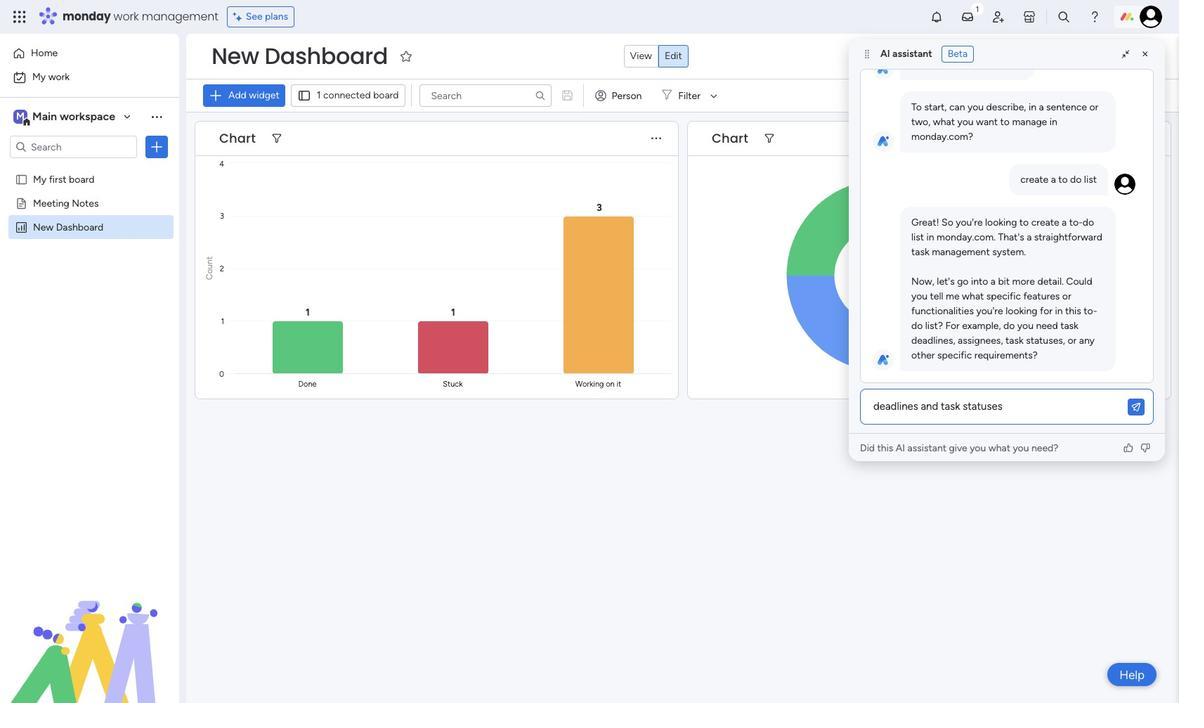 Task type: describe. For each thing, give the bounding box(es) containing it.
1
[[317, 89, 321, 101]]

you right give
[[970, 442, 987, 454]]

home
[[31, 47, 58, 59]]

to
[[912, 101, 922, 113]]

notes
[[72, 197, 99, 209]]

filter
[[679, 90, 701, 102]]

1 connected board button
[[291, 84, 405, 107]]

0 vertical spatial ai
[[881, 48, 891, 60]]

select product image
[[13, 10, 27, 24]]

my work link
[[8, 66, 171, 89]]

Write your answers text field
[[870, 398, 1128, 415]]

requirements?
[[975, 349, 1038, 361]]

two,
[[912, 116, 931, 128]]

do inside the great! so you're looking to create a to-do list in monday.com. that's a straightforward task management system.
[[1083, 217, 1095, 228]]

you right can
[[968, 101, 984, 113]]

ai assistant image
[[861, 47, 875, 61]]

you left need?
[[1013, 442, 1030, 454]]

for
[[1040, 305, 1053, 317]]

my work
[[32, 71, 70, 83]]

display modes group
[[624, 45, 689, 67]]

let's build your workflow!
[[912, 58, 1024, 70]]

New Dashboard field
[[208, 40, 392, 72]]

do left user image on the right of the page
[[1071, 174, 1082, 186]]

board for my first board
[[69, 173, 95, 185]]

go
[[958, 276, 969, 288]]

to inside the great! so you're looking to create a to-do list in monday.com. that's a straightforward task management system.
[[1020, 217, 1029, 228]]

next
[[1099, 289, 1120, 301]]

you left need
[[1018, 320, 1034, 332]]

2 chart from the left
[[712, 129, 749, 147]]

you down can
[[958, 116, 974, 128]]

my first board
[[33, 173, 95, 185]]

straightforward
[[1035, 231, 1103, 243]]

list inside the great! so you're looking to create a to-do list in monday.com. that's a straightforward task management system.
[[912, 231, 925, 243]]

create inside the great! so you're looking to create a to-do list in monday.com. that's a straightforward task management system.
[[1032, 217, 1060, 228]]

new inside banner
[[212, 40, 259, 72]]

add widget
[[228, 89, 280, 101]]

work for monday
[[114, 8, 139, 25]]

0 vertical spatial management
[[142, 8, 218, 25]]

1 horizontal spatial task
[[1006, 335, 1024, 347]]

new dashboard inside list box
[[33, 221, 103, 233]]

to start, can you describe, in a sentence or two, what you want to manage in monday.com?
[[912, 101, 1099, 143]]

bit
[[999, 276, 1010, 288]]

widget
[[249, 89, 280, 101]]

see plans
[[246, 11, 288, 22]]

update feed image
[[961, 10, 975, 24]]

my for my work
[[32, 71, 46, 83]]

start,
[[925, 101, 947, 113]]

help image
[[1088, 10, 1102, 24]]

let's
[[912, 58, 932, 70]]

lottie animation image
[[0, 561, 179, 703]]

monday.com?
[[912, 131, 974, 143]]

assistant image
[[878, 136, 889, 147]]

looking inside now, let's go into a bit more detail. could you tell me what specific features or functionalities you're looking for in this to- do list? for example, do you need task deadlines, assignees, task statuses, or any other specific requirements?
[[1006, 305, 1038, 317]]

: for this week
[[1142, 264, 1144, 276]]

person button
[[590, 84, 651, 107]]

to inside to start, can you describe, in a sentence or two, what you want to manage in monday.com?
[[1001, 116, 1010, 128]]

: for next week
[[1145, 289, 1147, 301]]

1 image
[[972, 1, 984, 17]]

1 vertical spatial this
[[878, 442, 894, 454]]

great! so you're looking to create a to-do list in monday.com. that's a straightforward task management system.
[[912, 217, 1103, 258]]

add widget button
[[203, 84, 285, 107]]

into
[[972, 276, 989, 288]]

help button
[[1108, 663, 1157, 686]]

person
[[612, 90, 642, 102]]

settings image
[[1146, 88, 1160, 102]]

system.
[[993, 246, 1027, 258]]

connected
[[323, 89, 371, 101]]

you're inside now, let's go into a bit more detail. could you tell me what specific features or functionalities you're looking for in this to- do list? for example, do you need task deadlines, assignees, task statuses, or any other specific requirements?
[[977, 305, 1004, 317]]

search everything image
[[1057, 10, 1071, 24]]

dashboard inside new dashboard banner
[[265, 40, 388, 72]]

now, let's go into a bit more detail. could you tell me what specific features or functionalities you're looking for in this to- do list? for example, do you need task deadlines, assignees, task statuses, or any other specific requirements?
[[912, 276, 1098, 361]]

view button
[[624, 45, 659, 67]]

invite members image
[[992, 10, 1006, 24]]

ai assistant
[[881, 48, 933, 60]]

this inside now, let's go into a bit more detail. could you tell me what specific features or functionalities you're looking for in this to- do list? for example, do you need task deadlines, assignees, task statuses, or any other specific requirements?
[[1066, 305, 1082, 317]]

you're inside the great! so you're looking to create a to-do list in monday.com. that's a straightforward task management system.
[[956, 217, 983, 228]]

this week : 6
[[1099, 264, 1152, 276]]

more
[[1013, 276, 1036, 288]]

week for this week
[[1119, 264, 1142, 276]]

could
[[1067, 276, 1093, 288]]

build
[[934, 58, 956, 70]]

so
[[942, 217, 954, 228]]

did
[[861, 442, 875, 454]]

any
[[1080, 335, 1095, 347]]

send image
[[1131, 401, 1142, 413]]

or inside to start, can you describe, in a sentence or two, what you want to manage in monday.com?
[[1090, 101, 1099, 113]]

new dashboard inside new dashboard banner
[[212, 40, 388, 72]]

search image
[[535, 90, 546, 101]]

week for next week
[[1122, 289, 1145, 301]]

user image
[[1115, 174, 1136, 195]]

monday work management
[[63, 8, 218, 25]]

Search in workspace field
[[30, 139, 117, 155]]

1 horizontal spatial specific
[[987, 290, 1022, 302]]

public board image for meeting notes
[[15, 196, 28, 210]]

manage
[[1013, 116, 1048, 128]]

features
[[1024, 290, 1060, 302]]

plans
[[265, 11, 288, 22]]

see plans button
[[227, 6, 295, 27]]

great!
[[912, 217, 940, 228]]

create a to do list
[[1021, 174, 1097, 186]]

workspace options image
[[150, 109, 164, 124]]

example,
[[963, 320, 1002, 332]]

notifications image
[[930, 10, 944, 24]]

in up manage
[[1029, 101, 1037, 113]]



Task type: locate. For each thing, give the bounding box(es) containing it.
task inside the great! so you're looking to create a to-do list in monday.com. that's a straightforward task management system.
[[912, 246, 930, 258]]

1 horizontal spatial more dots image
[[1145, 133, 1154, 144]]

public dashboard image
[[15, 220, 28, 233]]

deadlines,
[[912, 335, 956, 347]]

0 horizontal spatial list
[[912, 231, 925, 243]]

2 public board image from the top
[[15, 196, 28, 210]]

assistant image left other
[[878, 354, 889, 366]]

to- inside now, let's go into a bit more detail. could you tell me what specific features or functionalities you're looking for in this to- do list? for example, do you need task deadlines, assignees, task statuses, or any other specific requirements?
[[1084, 305, 1098, 317]]

my for my first board
[[33, 173, 47, 185]]

need
[[1037, 320, 1059, 332]]

1 horizontal spatial to-
[[1084, 305, 1098, 317]]

my inside option
[[32, 71, 46, 83]]

more dots image down settings image
[[1145, 133, 1154, 144]]

me
[[946, 290, 960, 302]]

my down home
[[32, 71, 46, 83]]

work down home
[[48, 71, 70, 83]]

1 vertical spatial or
[[1063, 290, 1072, 302]]

let's
[[937, 276, 955, 288]]

arrow down image
[[706, 87, 723, 104]]

detail.
[[1038, 276, 1064, 288]]

what inside to start, can you describe, in a sentence or two, what you want to manage in monday.com?
[[933, 116, 955, 128]]

filter button
[[656, 84, 723, 107]]

management inside the great! so you're looking to create a to-do list in monday.com. that's a straightforward task management system.
[[932, 246, 990, 258]]

board for 1 connected board
[[373, 89, 399, 101]]

options image
[[150, 140, 164, 154]]

what down 'deadlines and task statuses' text box
[[989, 442, 1011, 454]]

0 horizontal spatial management
[[142, 8, 218, 25]]

week left the 2
[[1122, 289, 1145, 301]]

m
[[16, 110, 25, 122]]

Filter dashboard by text search field
[[419, 84, 552, 107]]

: left 6
[[1142, 264, 1144, 276]]

looking left 'for'
[[1006, 305, 1038, 317]]

0 vertical spatial to
[[1001, 116, 1010, 128]]

2 assistant image from the top
[[878, 354, 889, 366]]

list left user image on the right of the page
[[1085, 174, 1097, 186]]

management
[[142, 8, 218, 25], [932, 246, 990, 258]]

meeting notes
[[33, 197, 99, 209]]

edit button
[[659, 45, 689, 67]]

now,
[[912, 276, 935, 288]]

kendall parks image
[[1140, 6, 1163, 28]]

1 vertical spatial create
[[1032, 217, 1060, 228]]

list down great!
[[912, 231, 925, 243]]

add
[[228, 89, 247, 101]]

1 vertical spatial to-
[[1084, 305, 1098, 317]]

1 vertical spatial board
[[69, 173, 95, 185]]

1 vertical spatial week
[[1122, 289, 1145, 301]]

a
[[1039, 101, 1044, 113], [1052, 174, 1057, 186], [1062, 217, 1067, 228], [1027, 231, 1032, 243], [991, 276, 996, 288]]

1 more dots image from the left
[[652, 133, 662, 144]]

2 horizontal spatial to
[[1059, 174, 1068, 186]]

new dashboard down meeting notes
[[33, 221, 103, 233]]

0 vertical spatial to-
[[1070, 217, 1083, 228]]

to up straightforward
[[1059, 174, 1068, 186]]

task
[[912, 246, 930, 258], [1061, 320, 1079, 332], [1006, 335, 1024, 347]]

1 vertical spatial ai
[[896, 442, 906, 454]]

new dashboard up 1
[[212, 40, 388, 72]]

help
[[1120, 668, 1145, 682]]

week left 6
[[1119, 264, 1142, 276]]

for
[[946, 320, 960, 332]]

public board image for my first board
[[15, 172, 28, 186]]

task right need
[[1061, 320, 1079, 332]]

this
[[1066, 305, 1082, 317], [878, 442, 894, 454]]

0 horizontal spatial new dashboard
[[33, 221, 103, 233]]

to-
[[1070, 217, 1083, 228], [1084, 305, 1098, 317]]

create up straightforward
[[1032, 217, 1060, 228]]

assistant left build
[[893, 48, 933, 60]]

workspace image
[[13, 109, 27, 124]]

0 vertical spatial list
[[1085, 174, 1097, 186]]

1 vertical spatial new
[[33, 221, 54, 233]]

dashboard inside list box
[[56, 221, 103, 233]]

2 vertical spatial task
[[1006, 335, 1024, 347]]

in inside now, let's go into a bit more detail. could you tell me what specific features or functionalities you're looking for in this to- do list? for example, do you need task deadlines, assignees, task statuses, or any other specific requirements?
[[1056, 305, 1063, 317]]

2 vertical spatial what
[[989, 442, 1011, 454]]

more dots image down "filter" popup button
[[652, 133, 662, 144]]

1 vertical spatial to
[[1059, 174, 1068, 186]]

0 horizontal spatial new
[[33, 221, 54, 233]]

tell
[[931, 290, 944, 302]]

lottie animation element
[[0, 561, 179, 703]]

0 vertical spatial new
[[212, 40, 259, 72]]

chart field down add
[[216, 129, 259, 148]]

ai right ai assistant icon
[[881, 48, 891, 60]]

my inside list box
[[33, 173, 47, 185]]

2
[[1150, 289, 1155, 301]]

week
[[1119, 264, 1142, 276], [1122, 289, 1145, 301]]

1 vertical spatial what
[[963, 290, 984, 302]]

1 horizontal spatial to
[[1020, 217, 1029, 228]]

more dots image for second the chart field
[[1145, 133, 1154, 144]]

0 vertical spatial create
[[1021, 174, 1049, 186]]

meeting
[[33, 197, 69, 209]]

board
[[373, 89, 399, 101], [69, 173, 95, 185]]

1 vertical spatial public board image
[[15, 196, 28, 210]]

public board image left first
[[15, 172, 28, 186]]

other
[[912, 349, 935, 361]]

in right 'for'
[[1056, 305, 1063, 317]]

functionalities
[[912, 305, 974, 317]]

public board image
[[15, 172, 28, 186], [15, 196, 28, 210]]

view
[[630, 50, 652, 62]]

or right sentence on the right top
[[1090, 101, 1099, 113]]

to- up straightforward
[[1070, 217, 1083, 228]]

0 horizontal spatial more dots image
[[652, 133, 662, 144]]

0 vertical spatial or
[[1090, 101, 1099, 113]]

want
[[977, 116, 998, 128]]

dashboard up 1
[[265, 40, 388, 72]]

task up the now, at top
[[912, 246, 930, 258]]

board right first
[[69, 173, 95, 185]]

0 horizontal spatial specific
[[938, 349, 972, 361]]

2 vertical spatial or
[[1068, 335, 1077, 347]]

beta
[[948, 48, 968, 60]]

0 horizontal spatial ai
[[881, 48, 891, 60]]

1 vertical spatial list
[[912, 231, 925, 243]]

list box containing my first board
[[0, 164, 179, 428]]

to
[[1001, 116, 1010, 128], [1059, 174, 1068, 186], [1020, 217, 1029, 228]]

do up straightforward
[[1083, 217, 1095, 228]]

my work option
[[8, 66, 171, 89]]

0 vertical spatial board
[[373, 89, 399, 101]]

more dots image for 2nd the chart field from the right
[[652, 133, 662, 144]]

1 vertical spatial work
[[48, 71, 70, 83]]

main
[[32, 110, 57, 123]]

2 more dots image from the left
[[1145, 133, 1154, 144]]

add to favorites image
[[399, 49, 413, 63]]

monday.com.
[[937, 231, 996, 243]]

what down into on the top
[[963, 290, 984, 302]]

none search field inside new dashboard banner
[[419, 84, 552, 107]]

in inside the great! so you're looking to create a to-do list in monday.com. that's a straightforward task management system.
[[927, 231, 935, 243]]

1 horizontal spatial new
[[212, 40, 259, 72]]

0 vertical spatial what
[[933, 116, 955, 128]]

ai right did
[[896, 442, 906, 454]]

this right 'for'
[[1066, 305, 1082, 317]]

list?
[[926, 320, 943, 332]]

you down the now, at top
[[912, 290, 928, 302]]

board right connected
[[373, 89, 399, 101]]

0 vertical spatial this
[[1066, 305, 1082, 317]]

new
[[212, 40, 259, 72], [33, 221, 54, 233]]

assistant image down ai assistant
[[878, 63, 889, 75]]

0 horizontal spatial to-
[[1070, 217, 1083, 228]]

monday marketplace image
[[1023, 10, 1037, 24]]

0 vertical spatial assistant image
[[878, 63, 889, 75]]

1 vertical spatial :
[[1145, 289, 1147, 301]]

my
[[32, 71, 46, 83], [33, 173, 47, 185]]

assistant image
[[878, 63, 889, 75], [878, 354, 889, 366]]

: left the 2
[[1145, 289, 1147, 301]]

or
[[1090, 101, 1099, 113], [1063, 290, 1072, 302], [1068, 335, 1077, 347]]

1 horizontal spatial :
[[1145, 289, 1147, 301]]

1 horizontal spatial new dashboard
[[212, 40, 388, 72]]

1 vertical spatial dashboard
[[56, 221, 103, 233]]

0 horizontal spatial :
[[1142, 264, 1144, 276]]

1 vertical spatial management
[[932, 246, 990, 258]]

1 vertical spatial looking
[[1006, 305, 1038, 317]]

workspace selection element
[[13, 108, 117, 127]]

2 chart field from the left
[[709, 129, 752, 148]]

you
[[968, 101, 984, 113], [958, 116, 974, 128], [912, 290, 928, 302], [1018, 320, 1034, 332], [970, 442, 987, 454], [1013, 442, 1030, 454]]

assistant left give
[[908, 442, 947, 454]]

a inside now, let's go into a bit more detail. could you tell me what specific features or functionalities you're looking for in this to- do list? for example, do you need task deadlines, assignees, task statuses, or any other specific requirements?
[[991, 276, 996, 288]]

0 vertical spatial looking
[[986, 217, 1018, 228]]

1 public board image from the top
[[15, 172, 28, 186]]

in
[[1029, 101, 1037, 113], [1050, 116, 1058, 128], [927, 231, 935, 243], [1056, 305, 1063, 317]]

task up requirements?
[[1006, 335, 1024, 347]]

did this ai assistant give you what you need?
[[861, 442, 1059, 454]]

1 horizontal spatial management
[[932, 246, 990, 258]]

0 horizontal spatial to
[[1001, 116, 1010, 128]]

specific down the bit
[[987, 290, 1022, 302]]

new dashboard banner
[[186, 34, 1180, 112]]

this right did
[[878, 442, 894, 454]]

you're up example, on the right top of page
[[977, 305, 1004, 317]]

to down describe,
[[1001, 116, 1010, 128]]

6
[[1146, 264, 1152, 276]]

2 horizontal spatial what
[[989, 442, 1011, 454]]

0 horizontal spatial chart
[[219, 129, 256, 147]]

new dashboard
[[212, 40, 388, 72], [33, 221, 103, 233]]

more dots image
[[652, 133, 662, 144], [1145, 133, 1154, 144]]

0 vertical spatial my
[[32, 71, 46, 83]]

list
[[1085, 174, 1097, 186], [912, 231, 925, 243]]

work right monday
[[114, 8, 139, 25]]

0 horizontal spatial dashboard
[[56, 221, 103, 233]]

new right public dashboard 'icon'
[[33, 221, 54, 233]]

a inside to start, can you describe, in a sentence or two, what you want to manage in monday.com?
[[1039, 101, 1044, 113]]

to- up any at right top
[[1084, 305, 1098, 317]]

0 horizontal spatial task
[[912, 246, 930, 258]]

board inside popup button
[[373, 89, 399, 101]]

public board image up public dashboard 'icon'
[[15, 196, 28, 210]]

specific down deadlines,
[[938, 349, 972, 361]]

sentence
[[1047, 101, 1088, 113]]

chart field down arrow down image
[[709, 129, 752, 148]]

workspace
[[60, 110, 115, 123]]

looking up that's
[[986, 217, 1018, 228]]

see
[[246, 11, 263, 22]]

0 vertical spatial new dashboard
[[212, 40, 388, 72]]

1 connected board
[[317, 89, 399, 101]]

in down sentence on the right top
[[1050, 116, 1058, 128]]

1 vertical spatial assistant image
[[878, 354, 889, 366]]

0 horizontal spatial what
[[933, 116, 955, 128]]

to- inside the great! so you're looking to create a to-do list in monday.com. that's a straightforward task management system.
[[1070, 217, 1083, 228]]

1 horizontal spatial chart
[[712, 129, 749, 147]]

next week : 2
[[1099, 289, 1155, 301]]

specific
[[987, 290, 1022, 302], [938, 349, 972, 361]]

1 horizontal spatial this
[[1066, 305, 1082, 317]]

1 vertical spatial new dashboard
[[33, 221, 103, 233]]

0 vertical spatial specific
[[987, 290, 1022, 302]]

0 horizontal spatial work
[[48, 71, 70, 83]]

1 horizontal spatial what
[[963, 290, 984, 302]]

1 horizontal spatial dashboard
[[265, 40, 388, 72]]

new inside list box
[[33, 221, 54, 233]]

workflow!
[[980, 58, 1024, 70]]

1 vertical spatial assistant
[[908, 442, 947, 454]]

2 vertical spatial to
[[1020, 217, 1029, 228]]

option
[[0, 166, 179, 169]]

list box
[[0, 164, 179, 428]]

new up add
[[212, 40, 259, 72]]

1 vertical spatial task
[[1061, 320, 1079, 332]]

describe,
[[987, 101, 1027, 113]]

1 horizontal spatial work
[[114, 8, 139, 25]]

chart down arrow down image
[[712, 129, 749, 147]]

assignees,
[[958, 335, 1004, 347]]

work for my
[[48, 71, 70, 83]]

your
[[958, 58, 978, 70]]

None search field
[[419, 84, 552, 107]]

dashboard down notes
[[56, 221, 103, 233]]

1 horizontal spatial ai
[[896, 442, 906, 454]]

this
[[1099, 264, 1116, 276]]

first
[[49, 173, 67, 185]]

Chart field
[[216, 129, 259, 148], [709, 129, 752, 148]]

1 horizontal spatial list
[[1085, 174, 1097, 186]]

1 vertical spatial my
[[33, 173, 47, 185]]

unsatisfied with the results image
[[1140, 442, 1152, 453]]

chart
[[219, 129, 256, 147], [712, 129, 749, 147]]

that's
[[999, 231, 1025, 243]]

1 horizontal spatial board
[[373, 89, 399, 101]]

edit
[[665, 50, 683, 62]]

home link
[[8, 42, 171, 65]]

what up the monday.com?
[[933, 116, 955, 128]]

0 vertical spatial assistant
[[893, 48, 933, 60]]

assistant
[[893, 48, 933, 60], [908, 442, 947, 454]]

satisfied with the results image
[[1123, 442, 1135, 453]]

main workspace
[[32, 110, 115, 123]]

give
[[949, 442, 968, 454]]

create down manage
[[1021, 174, 1049, 186]]

what
[[933, 116, 955, 128], [963, 290, 984, 302], [989, 442, 1011, 454]]

home option
[[8, 42, 171, 65]]

you're up monday.com.
[[956, 217, 983, 228]]

work inside option
[[48, 71, 70, 83]]

work
[[114, 8, 139, 25], [48, 71, 70, 83]]

0 vertical spatial work
[[114, 8, 139, 25]]

monday
[[63, 8, 111, 25]]

need?
[[1032, 442, 1059, 454]]

looking
[[986, 217, 1018, 228], [1006, 305, 1038, 317]]

0 horizontal spatial this
[[878, 442, 894, 454]]

in down great!
[[927, 231, 935, 243]]

chart down add
[[219, 129, 256, 147]]

0 vertical spatial public board image
[[15, 172, 28, 186]]

0 vertical spatial you're
[[956, 217, 983, 228]]

1 chart from the left
[[219, 129, 256, 147]]

0 vertical spatial dashboard
[[265, 40, 388, 72]]

create
[[1021, 174, 1049, 186], [1032, 217, 1060, 228]]

0 vertical spatial :
[[1142, 264, 1144, 276]]

0 vertical spatial task
[[912, 246, 930, 258]]

0 vertical spatial week
[[1119, 264, 1142, 276]]

0 horizontal spatial board
[[69, 173, 95, 185]]

do left list?
[[912, 320, 923, 332]]

1 chart field from the left
[[216, 129, 259, 148]]

board inside list box
[[69, 173, 95, 185]]

1 assistant image from the top
[[878, 63, 889, 75]]

statuses,
[[1027, 335, 1066, 347]]

or left any at right top
[[1068, 335, 1077, 347]]

can
[[950, 101, 966, 113]]

1 horizontal spatial chart field
[[709, 129, 752, 148]]

2 horizontal spatial task
[[1061, 320, 1079, 332]]

1 vertical spatial specific
[[938, 349, 972, 361]]

looking inside the great! so you're looking to create a to-do list in monday.com. that's a straightforward task management system.
[[986, 217, 1018, 228]]

0 horizontal spatial chart field
[[216, 129, 259, 148]]

what inside now, let's go into a bit more detail. could you tell me what specific features or functionalities you're looking for in this to- do list? for example, do you need task deadlines, assignees, task statuses, or any other specific requirements?
[[963, 290, 984, 302]]

to up that's
[[1020, 217, 1029, 228]]

my left first
[[33, 173, 47, 185]]

1 vertical spatial you're
[[977, 305, 1004, 317]]

do right example, on the right top of page
[[1004, 320, 1015, 332]]

or down could
[[1063, 290, 1072, 302]]



Task type: vqa. For each thing, say whether or not it's contained in the screenshot.
Requirements?
yes



